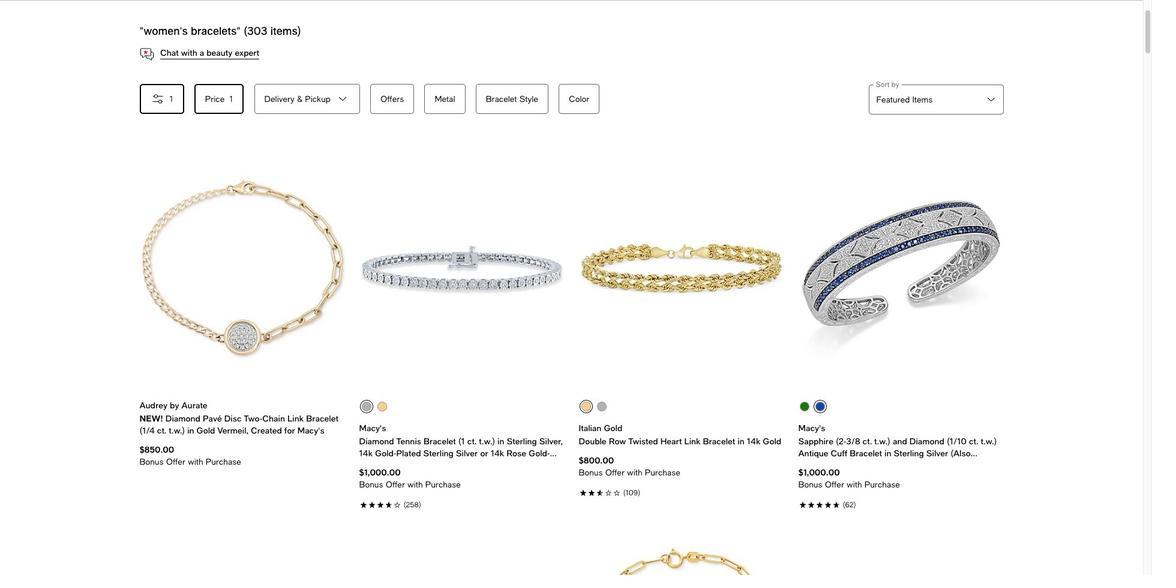 Task type: vqa. For each thing, say whether or not it's contained in the screenshot.
Bonus Offer with Purchase. $24.99 Diamond Earrings or Necklace with purchase. "image"
yes



Task type: describe. For each thing, give the bounding box(es) containing it.
bonus offer with purchase. $24.99 diamond earrings or necklace with purchase. image for 3.6822 out of 5 rating with 258 reviews image on the bottom of page
[[359, 479, 565, 491]]

color swatch yellow gold element
[[582, 402, 591, 412]]

diamond tennis bracelet (1 ct. t.w.) in sterling silver, 14k gold-plated sterling silver or 14k rose gold-plated sterling silver group
[[359, 143, 565, 511]]

3.6822 out of 5 rating with 258 reviews image
[[359, 498, 565, 511]]

color swatch yellow element
[[378, 402, 387, 412]]

color swatch sapphire element
[[816, 402, 826, 412]]

diamond pavé disc two-chain link bracelet (1/4 ct. t.w.) in gold vermeil, created for macy's group
[[140, 143, 345, 468]]



Task type: locate. For each thing, give the bounding box(es) containing it.
color swatch white element
[[362, 402, 372, 412]]

status
[[140, 24, 301, 37]]

4.6613 out of 5 rating with 62 reviews image
[[799, 498, 1004, 511]]

bonus offer with purchase. $24.99 diamond earrings or necklace with purchase. image for 4.6613 out of 5 rating with 62 reviews image
[[799, 479, 1004, 491]]

bonus offer with purchase. $24.99 diamond earrings or necklace with purchase. image
[[140, 456, 345, 468], [579, 467, 784, 479], [359, 479, 565, 491], [799, 479, 1004, 491]]

sapphire (2-3/8 ct. t.w.) and diamond (1/10 ct. t.w.) antique cuff bracelet in sterling silver (also available in emerald and ruby) group
[[799, 143, 1004, 511]]

color swatch emerald element
[[800, 402, 810, 412]]

color swatch white gold element
[[597, 402, 607, 412]]

double row twisted heart link bracelet in 14k gold group
[[579, 143, 784, 499]]

bonus offer with purchase. $24.99 diamond earrings or necklace with purchase. image for 2.633 out of 5 rating with 109 reviews image at the bottom right
[[579, 467, 784, 479]]

2.633 out of 5 rating with 109 reviews image
[[579, 486, 784, 499]]



